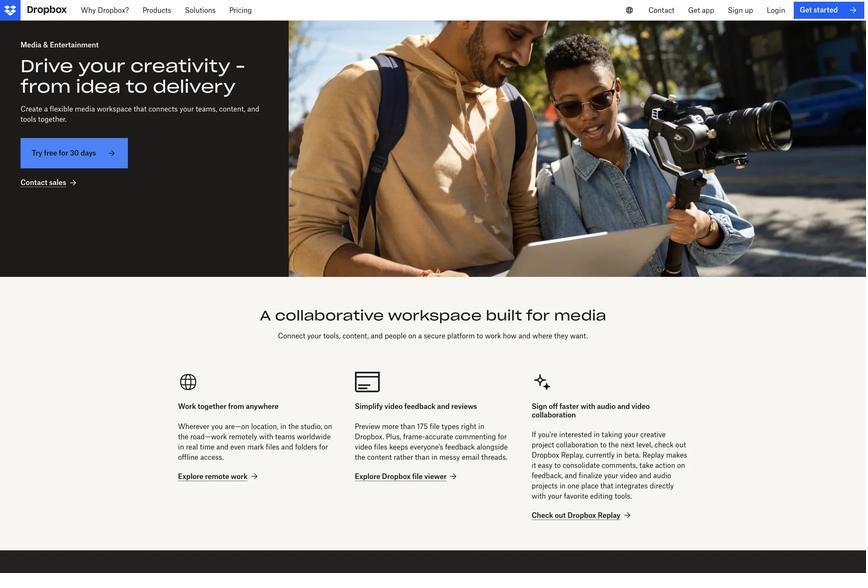 Task type: vqa. For each thing, say whether or not it's contained in the screenshot.
format
no



Task type: describe. For each thing, give the bounding box(es) containing it.
you
[[211, 423, 223, 431]]

the up real
[[178, 433, 188, 441]]

video inside 'if you're interested in taking your creative project collaboration to the next level, check out dropbox replay, currently in beta. replay makes it easy to consolidate comments, take action on feedback, and finalize your video and audio projects in one place that integrates directly with your favorite editing tools.'
[[620, 472, 638, 480]]

in up teams
[[281, 423, 287, 431]]

files inside preview more than 175 file types right in dropbox. plus, frame-accurate commenting for video files keeps everyone's feedback alongside the content rather than in messy email threads.
[[374, 443, 388, 452]]

platform
[[447, 332, 475, 341]]

directly
[[650, 482, 674, 491]]

collaborative
[[275, 307, 384, 325]]

idea
[[76, 76, 121, 98]]

currently
[[586, 451, 615, 460]]

action
[[656, 462, 676, 470]]

remotely
[[229, 433, 257, 441]]

video inside sign off faster with audio and video collaboration
[[632, 403, 650, 411]]

simplify
[[355, 403, 383, 411]]

alongside
[[477, 443, 508, 452]]

get app
[[688, 6, 714, 15]]

creative
[[641, 431, 666, 439]]

video up more
[[385, 403, 403, 411]]

from inside drive your creativity - from idea to delivery
[[21, 76, 71, 98]]

175
[[417, 423, 428, 431]]

0 horizontal spatial work
[[231, 473, 248, 481]]

the inside 'if you're interested in taking your creative project collaboration to the next level, check out dropbox replay, currently in beta. replay makes it easy to consolidate comments, take action on feedback, and finalize your video and audio projects in one place that integrates directly with your favorite editing tools.'
[[609, 441, 619, 450]]

create a flexible media workspace that connects your teams, content, and tools together.
[[21, 105, 260, 124]]

video inside preview more than 175 file types right in dropbox. plus, frame-accurate commenting for video files keeps everyone's feedback alongside the content rather than in messy email threads.
[[355, 443, 372, 452]]

in left taking
[[594, 431, 600, 439]]

in left real
[[178, 443, 184, 452]]

for inside wherever you are—on location, in the studio, on the road—work remotely with teams worldwide in real time and even mark files and folders for offline access.
[[319, 443, 328, 452]]

tools,
[[323, 332, 341, 341]]

explore for explore remote work
[[178, 473, 204, 481]]

want.
[[570, 332, 588, 341]]

out inside "check out dropbox replay" link
[[555, 512, 566, 520]]

try free for 30 days
[[32, 149, 96, 158]]

create
[[21, 105, 42, 113]]

viewer
[[425, 473, 447, 481]]

right
[[461, 423, 477, 431]]

taking
[[602, 431, 623, 439]]

you're
[[538, 431, 558, 439]]

and inside sign off faster with audio and video collaboration
[[618, 403, 630, 411]]

solutions
[[185, 6, 216, 15]]

free
[[44, 149, 57, 158]]

together.
[[38, 115, 67, 124]]

delivery
[[153, 76, 236, 98]]

feedback,
[[532, 472, 563, 480]]

in down everyone's
[[432, 453, 438, 462]]

integrates
[[615, 482, 648, 491]]

rather
[[394, 453, 413, 462]]

a collaborative workspace built for media
[[260, 307, 606, 325]]

mark
[[247, 443, 264, 452]]

app
[[702, 6, 714, 15]]

pricing
[[229, 6, 252, 15]]

makes
[[666, 451, 688, 460]]

connects
[[148, 105, 178, 113]]

your inside drive your creativity - from idea to delivery
[[78, 55, 125, 77]]

replay,
[[561, 451, 584, 460]]

they
[[554, 332, 568, 341]]

preview
[[355, 423, 380, 431]]

offline
[[178, 453, 198, 462]]

in up comments,
[[617, 451, 623, 460]]

to up the currently
[[600, 441, 607, 450]]

types
[[442, 423, 459, 431]]

collaboration inside 'if you're interested in taking your creative project collaboration to the next level, check out dropbox replay, currently in beta. replay makes it easy to consolidate comments, take action on feedback, and finalize your video and audio projects in one place that integrates directly with your favorite editing tools.'
[[556, 441, 599, 450]]

folders
[[295, 443, 317, 452]]

more
[[382, 423, 399, 431]]

products
[[143, 6, 171, 15]]

teams,
[[196, 105, 217, 113]]

projects
[[532, 482, 558, 491]]

audio inside sign off faster with audio and video collaboration
[[597, 403, 616, 411]]

sign off faster with audio and video collaboration
[[532, 403, 650, 420]]

for inside preview more than 175 file types right in dropbox. plus, frame-accurate commenting for video files keeps everyone's feedback alongside the content rather than in messy email threads.
[[498, 433, 507, 441]]

work together from anywhere
[[178, 403, 279, 411]]

a
[[260, 307, 271, 325]]

2 vertical spatial dropbox
[[568, 512, 596, 520]]

content
[[367, 453, 392, 462]]

get started link
[[794, 2, 865, 19]]

0 vertical spatial than
[[401, 423, 415, 431]]

1 horizontal spatial media
[[554, 307, 606, 325]]

started
[[814, 6, 838, 14]]

contact for contact
[[649, 6, 675, 15]]

dropbox inside 'if you're interested in taking your creative project collaboration to the next level, check out dropbox replay, currently in beta. replay makes it easy to consolidate comments, take action on feedback, and finalize your video and audio projects in one place that integrates directly with your favorite editing tools.'
[[532, 451, 559, 460]]

where
[[533, 332, 553, 341]]

flexible
[[50, 105, 73, 113]]

check
[[655, 441, 674, 450]]

to right "platform"
[[477, 332, 483, 341]]

consolidate
[[563, 462, 600, 470]]

together
[[198, 403, 227, 411]]

drive your creativity - from idea to delivery
[[21, 55, 246, 98]]

for left 30
[[59, 149, 68, 158]]

access.
[[200, 453, 224, 462]]

1 horizontal spatial work
[[485, 332, 501, 341]]

collaboration inside sign off faster with audio and video collaboration
[[532, 411, 576, 420]]

explore for explore dropbox file viewer
[[355, 473, 380, 481]]

contact for contact sales
[[21, 179, 47, 187]]

explore dropbox file viewer link
[[355, 472, 459, 482]]

next
[[621, 441, 635, 450]]

the up teams
[[288, 423, 299, 431]]

real
[[186, 443, 198, 452]]

to right easy
[[555, 462, 561, 470]]

30
[[70, 149, 79, 158]]

remote
[[205, 473, 229, 481]]

plus,
[[386, 433, 401, 441]]

your down comments,
[[604, 472, 619, 480]]



Task type: locate. For each thing, give the bounding box(es) containing it.
feedback
[[405, 403, 436, 411], [445, 443, 475, 452]]

1 horizontal spatial on
[[408, 332, 416, 341]]

secure
[[424, 332, 445, 341]]

get for get app
[[688, 6, 700, 15]]

1 horizontal spatial feedback
[[445, 443, 475, 452]]

files up content
[[374, 443, 388, 452]]

the
[[288, 423, 299, 431], [178, 433, 188, 441], [609, 441, 619, 450], [355, 453, 365, 462]]

1 vertical spatial feedback
[[445, 443, 475, 452]]

that left connects
[[134, 105, 147, 113]]

dropbox up easy
[[532, 451, 559, 460]]

with inside sign off faster with audio and video collaboration
[[581, 403, 596, 411]]

keeps
[[389, 443, 408, 452]]

finalize
[[579, 472, 602, 480]]

audio inside 'if you're interested in taking your creative project collaboration to the next level, check out dropbox replay, currently in beta. replay makes it easy to consolidate comments, take action on feedback, and finalize your video and audio projects in one place that integrates directly with your favorite editing tools.'
[[653, 472, 671, 480]]

try
[[32, 149, 42, 158]]

entertainment
[[50, 41, 99, 49]]

collaboration down interested
[[556, 441, 599, 450]]

work left how
[[485, 332, 501, 341]]

a web page image
[[355, 372, 511, 393]]

beta.
[[625, 451, 641, 460]]

1 vertical spatial file
[[412, 473, 423, 481]]

0 horizontal spatial on
[[324, 423, 332, 431]]

and
[[247, 105, 260, 113], [371, 332, 383, 341], [519, 332, 531, 341], [437, 403, 450, 411], [618, 403, 630, 411], [216, 443, 229, 452], [281, 443, 293, 452], [565, 472, 577, 480], [640, 472, 652, 480]]

with down "location,"
[[259, 433, 273, 441]]

0 horizontal spatial audio
[[597, 403, 616, 411]]

1 vertical spatial with
[[259, 433, 273, 441]]

workspace up secure
[[388, 307, 482, 325]]

products button
[[136, 0, 178, 21]]

1 vertical spatial than
[[415, 453, 430, 462]]

0 horizontal spatial get
[[688, 6, 700, 15]]

than up the "frame-" at the left of the page
[[401, 423, 415, 431]]

1 vertical spatial that
[[601, 482, 614, 491]]

sign inside sign off faster with audio and video collaboration
[[532, 403, 547, 411]]

why dropbox?
[[81, 6, 129, 15]]

get started
[[800, 6, 838, 14]]

0 horizontal spatial out
[[555, 512, 566, 520]]

two sparkles image
[[532, 372, 688, 393]]

why
[[81, 6, 96, 15]]

to inside drive your creativity - from idea to delivery
[[126, 76, 148, 98]]

1 vertical spatial sign
[[532, 403, 547, 411]]

messy
[[440, 453, 460, 462]]

login link
[[760, 0, 792, 21]]

your up next
[[624, 431, 639, 439]]

creativity
[[131, 55, 230, 77]]

1 horizontal spatial files
[[374, 443, 388, 452]]

0 horizontal spatial contact
[[21, 179, 47, 187]]

and inside create a flexible media workspace that connects your teams, content, and tools together.
[[247, 105, 260, 113]]

get inside get app popup button
[[688, 6, 700, 15]]

0 horizontal spatial dropbox
[[382, 473, 411, 481]]

0 vertical spatial feedback
[[405, 403, 436, 411]]

1 horizontal spatial contact
[[649, 6, 675, 15]]

0 horizontal spatial replay
[[598, 512, 621, 520]]

sign for sign off faster with audio and video collaboration
[[532, 403, 547, 411]]

0 horizontal spatial that
[[134, 105, 147, 113]]

worldwide
[[297, 433, 331, 441]]

explore inside the explore remote work link
[[178, 473, 204, 481]]

that inside create a flexible media workspace that connects your teams, content, and tools together.
[[134, 105, 147, 113]]

contact inside popup button
[[649, 6, 675, 15]]

get for get started
[[800, 6, 812, 14]]

drive
[[21, 55, 73, 77]]

0 vertical spatial contact
[[649, 6, 675, 15]]

your down projects
[[548, 492, 562, 501]]

1 horizontal spatial get
[[800, 6, 812, 14]]

0 horizontal spatial sign
[[532, 403, 547, 411]]

explore remote work link
[[178, 472, 260, 482]]

connect
[[278, 332, 305, 341]]

0 vertical spatial dropbox
[[532, 451, 559, 460]]

contact left get app
[[649, 6, 675, 15]]

file left viewer
[[412, 473, 423, 481]]

1 horizontal spatial a
[[418, 332, 422, 341]]

1 horizontal spatial sign
[[728, 6, 743, 15]]

collaboration up you're
[[532, 411, 576, 420]]

dropbox
[[532, 451, 559, 460], [382, 473, 411, 481], [568, 512, 596, 520]]

2 horizontal spatial on
[[677, 462, 685, 470]]

0 horizontal spatial with
[[259, 433, 273, 441]]

contact button
[[642, 0, 682, 21]]

1 files from the left
[[266, 443, 279, 452]]

than down everyone's
[[415, 453, 430, 462]]

your left 'teams,'
[[180, 105, 194, 113]]

0 vertical spatial workspace
[[97, 105, 132, 113]]

project
[[532, 441, 554, 450]]

0 vertical spatial with
[[581, 403, 596, 411]]

work
[[178, 403, 196, 411]]

tools.
[[615, 492, 632, 501]]

get left started
[[800, 6, 812, 14]]

1 vertical spatial work
[[231, 473, 248, 481]]

on inside 'if you're interested in taking your creative project collaboration to the next level, check out dropbox replay, currently in beta. replay makes it easy to consolidate comments, take action on feedback, and finalize your video and audio projects in one place that integrates directly with your favorite editing tools.'
[[677, 462, 685, 470]]

2 files from the left
[[374, 443, 388, 452]]

threads.
[[482, 453, 508, 462]]

1 explore from the left
[[178, 473, 204, 481]]

on down makes
[[677, 462, 685, 470]]

0 vertical spatial file
[[430, 423, 440, 431]]

0 vertical spatial content,
[[219, 105, 246, 113]]

with down projects
[[532, 492, 546, 501]]

feedback up messy
[[445, 443, 475, 452]]

reviews
[[452, 403, 477, 411]]

everyone's
[[410, 443, 443, 452]]

workspace down the "idea"
[[97, 105, 132, 113]]

collaboration
[[532, 411, 576, 420], [556, 441, 599, 450]]

get inside get started link
[[800, 6, 812, 14]]

2 explore from the left
[[355, 473, 380, 481]]

your
[[78, 55, 125, 77], [180, 105, 194, 113], [307, 332, 322, 341], [624, 431, 639, 439], [604, 472, 619, 480], [548, 492, 562, 501]]

simplify video feedback and reviews
[[355, 403, 477, 411]]

globe icon image
[[178, 372, 334, 393]]

1 vertical spatial dropbox
[[382, 473, 411, 481]]

that up editing
[[601, 482, 614, 491]]

than
[[401, 423, 415, 431], [415, 453, 430, 462]]

explore down offline
[[178, 473, 204, 481]]

your down entertainment
[[78, 55, 125, 77]]

sign up
[[728, 6, 753, 15]]

frame-
[[403, 433, 425, 441]]

for up alongside
[[498, 433, 507, 441]]

1 vertical spatial workspace
[[388, 307, 482, 325]]

editing
[[590, 492, 613, 501]]

explore down content
[[355, 473, 380, 481]]

1 vertical spatial media
[[554, 307, 606, 325]]

quote gallery element
[[0, 551, 866, 574]]

out up makes
[[676, 441, 686, 450]]

media inside create a flexible media workspace that connects your teams, content, and tools together.
[[75, 105, 95, 113]]

the down taking
[[609, 441, 619, 450]]

connect your tools, content, and people on a secure platform to work how and where they want.
[[278, 332, 588, 341]]

0 vertical spatial that
[[134, 105, 147, 113]]

2 horizontal spatial dropbox
[[568, 512, 596, 520]]

workspace inside create a flexible media workspace that connects your teams, content, and tools together.
[[97, 105, 132, 113]]

your left the tools, in the bottom of the page
[[307, 332, 322, 341]]

a woman holds a camcorder while she and a man look at the laptop the man is holding. image
[[289, 21, 866, 277]]

files
[[266, 443, 279, 452], [374, 443, 388, 452]]

2 horizontal spatial with
[[581, 403, 596, 411]]

0 horizontal spatial media
[[75, 105, 95, 113]]

contact
[[649, 6, 675, 15], [21, 179, 47, 187]]

2 vertical spatial with
[[532, 492, 546, 501]]

sign for sign up
[[728, 6, 743, 15]]

studio,
[[301, 423, 322, 431]]

contact sales link
[[21, 178, 78, 188]]

get left app
[[688, 6, 700, 15]]

commenting
[[455, 433, 496, 441]]

1 vertical spatial audio
[[653, 472, 671, 480]]

1 horizontal spatial from
[[228, 403, 244, 411]]

from up create
[[21, 76, 71, 98]]

why dropbox? button
[[74, 0, 136, 21]]

people
[[385, 332, 407, 341]]

0 vertical spatial sign
[[728, 6, 743, 15]]

1 vertical spatial replay
[[598, 512, 621, 520]]

file inside preview more than 175 file types right in dropbox. plus, frame-accurate commenting for video files keeps everyone's feedback alongside the content rather than in messy email threads.
[[430, 423, 440, 431]]

your inside create a flexible media workspace that connects your teams, content, and tools together.
[[180, 105, 194, 113]]

audio up directly
[[653, 472, 671, 480]]

media up want.
[[554, 307, 606, 325]]

if
[[532, 431, 536, 439]]

feedback inside preview more than 175 file types right in dropbox. plus, frame-accurate commenting for video files keeps everyone's feedback alongside the content rather than in messy email threads.
[[445, 443, 475, 452]]

with inside wherever you are—on location, in the studio, on the road—work remotely with teams worldwide in real time and even mark files and folders for offline access.
[[259, 433, 273, 441]]

1 horizontal spatial content,
[[343, 332, 369, 341]]

built
[[486, 307, 522, 325]]

sign left up
[[728, 6, 743, 15]]

1 vertical spatial collaboration
[[556, 441, 599, 450]]

anywhere
[[246, 403, 279, 411]]

files down teams
[[266, 443, 279, 452]]

1 horizontal spatial replay
[[643, 451, 665, 460]]

on inside wherever you are—on location, in the studio, on the road—work remotely with teams worldwide in real time and even mark files and folders for offline access.
[[324, 423, 332, 431]]

a left secure
[[418, 332, 422, 341]]

0 horizontal spatial file
[[412, 473, 423, 481]]

1 vertical spatial contact
[[21, 179, 47, 187]]

a inside create a flexible media workspace that connects your teams, content, and tools together.
[[44, 105, 48, 113]]

0 horizontal spatial from
[[21, 76, 71, 98]]

the left content
[[355, 453, 365, 462]]

location,
[[251, 423, 279, 431]]

0 vertical spatial out
[[676, 441, 686, 450]]

to up create a flexible media workspace that connects your teams, content, and tools together.
[[126, 76, 148, 98]]

1 horizontal spatial explore
[[355, 473, 380, 481]]

video up creative
[[632, 403, 650, 411]]

media
[[21, 41, 41, 49]]

1 vertical spatial on
[[324, 423, 332, 431]]

wherever
[[178, 423, 210, 431]]

that inside 'if you're interested in taking your creative project collaboration to the next level, check out dropbox replay, currently in beta. replay makes it easy to consolidate comments, take action on feedback, and finalize your video and audio projects in one place that integrates directly with your favorite editing tools.'
[[601, 482, 614, 491]]

0 horizontal spatial content,
[[219, 105, 246, 113]]

content, inside create a flexible media workspace that connects your teams, content, and tools together.
[[219, 105, 246, 113]]

with right faster
[[581, 403, 596, 411]]

accurate
[[425, 433, 453, 441]]

1 horizontal spatial out
[[676, 441, 686, 450]]

sign left the off
[[532, 403, 547, 411]]

dropbox down rather at the bottom left of page
[[382, 473, 411, 481]]

for down worldwide
[[319, 443, 328, 452]]

0 vertical spatial a
[[44, 105, 48, 113]]

audio down two sparkles image
[[597, 403, 616, 411]]

pricing link
[[223, 0, 259, 21]]

1 horizontal spatial workspace
[[388, 307, 482, 325]]

media right flexible
[[75, 105, 95, 113]]

interested
[[559, 431, 592, 439]]

replay up take
[[643, 451, 665, 460]]

tools
[[21, 115, 36, 124]]

0 vertical spatial from
[[21, 76, 71, 98]]

dropbox?
[[98, 6, 129, 15]]

contact left sales
[[21, 179, 47, 187]]

0 horizontal spatial workspace
[[97, 105, 132, 113]]

video down dropbox.
[[355, 443, 372, 452]]

0 vertical spatial work
[[485, 332, 501, 341]]

feedback up 175
[[405, 403, 436, 411]]

1 vertical spatial a
[[418, 332, 422, 341]]

content,
[[219, 105, 246, 113], [343, 332, 369, 341]]

the inside preview more than 175 file types right in dropbox. plus, frame-accurate commenting for video files keeps everyone's feedback alongside the content rather than in messy email threads.
[[355, 453, 365, 462]]

from up are—on
[[228, 403, 244, 411]]

0 vertical spatial on
[[408, 332, 416, 341]]

video up integrates
[[620, 472, 638, 480]]

files inside wherever you are—on location, in the studio, on the road—work remotely with teams worldwide in real time and even mark files and folders for offline access.
[[266, 443, 279, 452]]

out right check
[[555, 512, 566, 520]]

with inside 'if you're interested in taking your creative project collaboration to the next level, check out dropbox replay, currently in beta. replay makes it easy to consolidate comments, take action on feedback, and finalize your video and audio projects in one place that integrates directly with your favorite editing tools.'
[[532, 492, 546, 501]]

1 horizontal spatial file
[[430, 423, 440, 431]]

explore remote work
[[178, 473, 248, 481]]

replay down editing
[[598, 512, 621, 520]]

dropbox.
[[355, 433, 384, 441]]

1 vertical spatial content,
[[343, 332, 369, 341]]

1 horizontal spatial with
[[532, 492, 546, 501]]

-
[[236, 55, 246, 77]]

it
[[532, 462, 536, 470]]

get app button
[[682, 0, 721, 21]]

check out dropbox replay
[[532, 512, 621, 520]]

content, right 'teams,'
[[219, 105, 246, 113]]

1 horizontal spatial audio
[[653, 472, 671, 480]]

file
[[430, 423, 440, 431], [412, 473, 423, 481]]

replay inside 'if you're interested in taking your creative project collaboration to the next level, check out dropbox replay, currently in beta. replay makes it easy to consolidate comments, take action on feedback, and finalize your video and audio projects in one place that integrates directly with your favorite editing tools.'
[[643, 451, 665, 460]]

wherever you are—on location, in the studio, on the road—work remotely with teams worldwide in real time and even mark files and folders for offline access.
[[178, 423, 332, 462]]

on right studio,
[[324, 423, 332, 431]]

0 vertical spatial audio
[[597, 403, 616, 411]]

0 horizontal spatial a
[[44, 105, 48, 113]]

1 vertical spatial out
[[555, 512, 566, 520]]

check out dropbox replay link
[[532, 511, 633, 521]]

even
[[230, 443, 246, 452]]

if you're interested in taking your creative project collaboration to the next level, check out dropbox replay, currently in beta. replay makes it easy to consolidate comments, take action on feedback, and finalize your video and audio projects in one place that integrates directly with your favorite editing tools.
[[532, 431, 688, 501]]

work right remote
[[231, 473, 248, 481]]

explore inside explore dropbox file viewer link
[[355, 473, 380, 481]]

are—on
[[225, 423, 249, 431]]

preview more than 175 file types right in dropbox. plus, frame-accurate commenting for video files keeps everyone's feedback alongside the content rather than in messy email threads.
[[355, 423, 508, 462]]

0 vertical spatial media
[[75, 105, 95, 113]]

1 horizontal spatial that
[[601, 482, 614, 491]]

in up the commenting
[[478, 423, 485, 431]]

days
[[81, 149, 96, 158]]

level,
[[637, 441, 653, 450]]

on right people
[[408, 332, 416, 341]]

a up together.
[[44, 105, 48, 113]]

out inside 'if you're interested in taking your creative project collaboration to the next level, check out dropbox replay, currently in beta. replay makes it easy to consolidate comments, take action on feedback, and finalize your video and audio projects in one place that integrates directly with your favorite editing tools.'
[[676, 441, 686, 450]]

content, right the tools, in the bottom of the page
[[343, 332, 369, 341]]

file up accurate at the bottom
[[430, 423, 440, 431]]

0 vertical spatial collaboration
[[532, 411, 576, 420]]

1 vertical spatial from
[[228, 403, 244, 411]]

2 vertical spatial on
[[677, 462, 685, 470]]

0 horizontal spatial files
[[266, 443, 279, 452]]

1 horizontal spatial dropbox
[[532, 451, 559, 460]]

how
[[503, 332, 517, 341]]

in left one
[[560, 482, 566, 491]]

teams
[[275, 433, 295, 441]]

0 horizontal spatial explore
[[178, 473, 204, 481]]

for up where
[[526, 307, 550, 325]]

sign up link
[[721, 0, 760, 21]]

sales
[[49, 179, 66, 187]]

&
[[43, 41, 48, 49]]

0 vertical spatial replay
[[643, 451, 665, 460]]

favorite
[[564, 492, 589, 501]]

0 horizontal spatial feedback
[[405, 403, 436, 411]]

dropbox down favorite
[[568, 512, 596, 520]]



